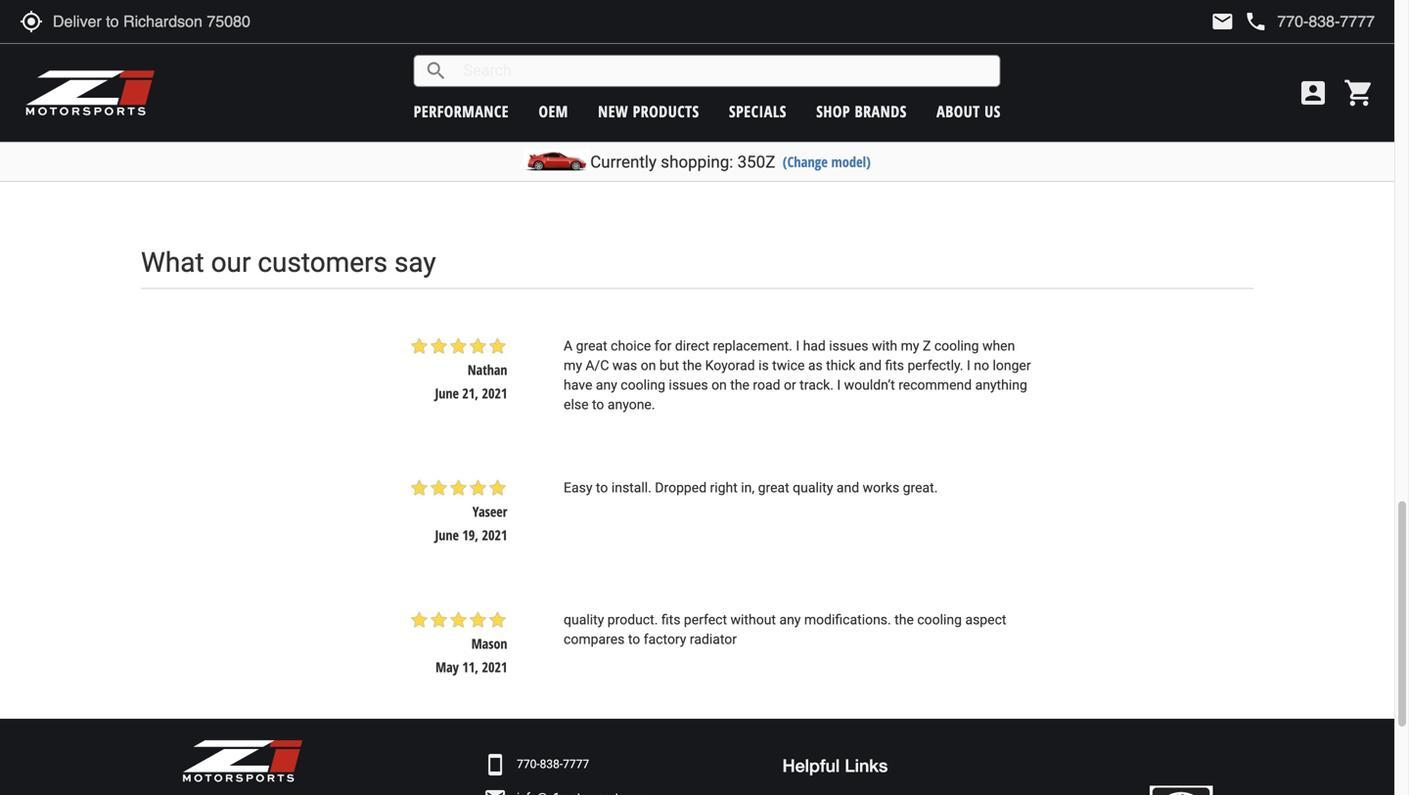 Task type: describe. For each thing, give the bounding box(es) containing it.
was
[[612, 358, 637, 374]]

sema member logo image
[[1150, 786, 1213, 796]]

1 vertical spatial the
[[730, 377, 749, 393]]

0 vertical spatial issues
[[829, 338, 868, 354]]

coolant temperature sensor adapter / bleeder port - heater hose star star star star star (26) $34
[[509, 85, 677, 180]]

anyone.
[[607, 397, 655, 413]]

nathan
[[468, 361, 507, 379]]

hose inside coolant temperature sensor adapter / bleeder port - heater hose star star star star star (26) $34
[[580, 115, 606, 133]]

shopping:
[[661, 152, 733, 172]]

oem link
[[539, 101, 568, 122]]

new
[[598, 101, 628, 122]]

cap
[[427, 100, 446, 118]]

adapter
[[509, 100, 551, 118]]

motorsports
[[348, 85, 415, 103]]

the inside quality product. fits perfect without any modifications. the cooling aspect compares to factory radiator
[[894, 612, 914, 628]]

what our customers say
[[141, 247, 436, 279]]

temperature
[[561, 85, 630, 103]]

Search search field
[[448, 56, 1000, 86]]

- inside z1 aluminum coolant bleeder port - heater hose star star star star star $34.99
[[208, 100, 212, 118]]

replacement.
[[713, 338, 792, 354]]

cooling inside quality product. fits perfect without any modifications. the cooling aspect compares to factory radiator
[[917, 612, 962, 628]]

mishimoto 350z cooling fan assembly star star star star star $250.95
[[878, 85, 1030, 165]]

new products
[[598, 101, 699, 122]]

19,
[[462, 526, 479, 545]]

838-
[[540, 758, 563, 772]]

to inside a great choice for direct replacement. i had issues with my z cooling when my a/c was on but the koyorad is twice as thick and fits perfectly. i no longer have any cooling issues on the road or track. i wouldn't recommend anything else to anyone.
[[592, 397, 604, 413]]

1 vertical spatial and
[[837, 480, 859, 496]]

aspect
[[965, 612, 1006, 628]]

fits inside a great choice for direct replacement. i had issues with my z cooling when my a/c was on but the koyorad is twice as thick and fits perfectly. i no longer have any cooling issues on the road or track. i wouldn't recommend anything else to anyone.
[[885, 358, 904, 374]]

z1 for star
[[333, 85, 345, 103]]

star star star star star mason may 11, 2021
[[409, 611, 507, 677]]

350z inside mishimoto low temp thermostat 350z / g35 vq35 star star star star star_half $73.95
[[762, 100, 787, 118]]

$34
[[583, 162, 602, 180]]

coolant inside z1 aluminum coolant bleeder port - heater hose star star star star star $34.99
[[226, 85, 267, 103]]

koyorad
[[705, 358, 755, 374]]

account_box
[[1297, 77, 1329, 109]]

easy
[[564, 480, 592, 496]]

mason
[[471, 635, 507, 653]]

/ inside mishimoto low temp thermostat 350z / g35 vq35 star star star star star_half $73.95
[[790, 100, 796, 118]]

7777
[[563, 758, 589, 772]]

hose inside z1 aluminum coolant bleeder port - heater hose star star star star star $34.99
[[255, 100, 281, 118]]

customers
[[258, 247, 388, 279]]

port inside z1 aluminum coolant bleeder port - heater hose star star star star star $34.99
[[182, 100, 204, 118]]

shopping_cart
[[1343, 77, 1375, 109]]

mishimoto for star
[[878, 85, 936, 103]]

1 vertical spatial to
[[596, 480, 608, 496]]

helpful links
[[782, 755, 888, 776]]

(26)
[[632, 139, 655, 154]]

- inside coolant temperature sensor adapter / bleeder port - heater hose star star star star star (26) $34
[[633, 100, 638, 118]]

product.
[[607, 612, 658, 628]]

no
[[974, 358, 989, 374]]

recommend
[[898, 377, 972, 393]]

star star star star star nathan june 21, 2021
[[409, 337, 507, 403]]

specials link
[[729, 101, 787, 122]]

without
[[730, 612, 776, 628]]

0 vertical spatial the
[[682, 358, 702, 374]]

june for star star star star star nathan june 21, 2021
[[435, 384, 459, 403]]

phone link
[[1244, 10, 1375, 33]]

21,
[[462, 384, 479, 403]]

perfectly.
[[907, 358, 963, 374]]

z1 motorsports high pressure radiator cap star star star star star_half $29.99
[[333, 85, 491, 165]]

a/c
[[586, 358, 609, 374]]

have
[[564, 377, 592, 393]]

twice
[[772, 358, 805, 374]]

$293.95
[[1114, 147, 1156, 165]]

account_box link
[[1293, 77, 1334, 109]]

sensor
[[633, 85, 669, 103]]

mail link
[[1211, 10, 1234, 33]]

brands
[[855, 101, 907, 122]]

z
[[923, 338, 931, 354]]

shop
[[816, 101, 850, 122]]

new products link
[[598, 101, 699, 122]]

and inside a great choice for direct replacement. i had issues with my z cooling when my a/c was on but the koyorad is twice as thick and fits perfectly. i no longer have any cooling issues on the road or track. i wouldn't recommend anything else to anyone.
[[859, 358, 882, 374]]

phone
[[1244, 10, 1267, 33]]

great inside a great choice for direct replacement. i had issues with my z cooling when my a/c was on but the koyorad is twice as thick and fits perfectly. i no longer have any cooling issues on the road or track. i wouldn't recommend anything else to anyone.
[[576, 338, 607, 354]]

easy to install. dropped right in, great quality and works great.
[[564, 480, 938, 496]]

star star star star star_half $293.95
[[1073, 122, 1171, 165]]

any inside a great choice for direct replacement. i had issues with my z cooling when my a/c was on but the koyorad is twice as thick and fits perfectly. i no longer have any cooling issues on the road or track. i wouldn't recommend anything else to anyone.
[[596, 377, 617, 393]]

but
[[659, 358, 679, 374]]

z1 for heater
[[151, 85, 164, 103]]

mishimoto low temp thermostat 350z / g35 vq35 star star star star star_half $73.95
[[697, 85, 850, 165]]

bleeder inside z1 aluminum coolant bleeder port - heater hose star star star star star $34.99
[[271, 85, 311, 103]]

0 vertical spatial my
[[901, 338, 919, 354]]

g35
[[799, 100, 819, 118]]

350z inside mishimoto 350z cooling fan assembly star star star star star $250.95
[[940, 85, 965, 103]]

a great choice for direct replacement. i had issues with my z cooling when my a/c was on but the koyorad is twice as thick and fits perfectly. i no longer have any cooling issues on the road or track. i wouldn't recommend anything else to anyone.
[[564, 338, 1031, 413]]

aluminum
[[167, 85, 223, 103]]

fan
[[1011, 85, 1030, 103]]

star_half inside z1 motorsports high pressure radiator cap star star star star star_half $29.99
[[428, 122, 448, 141]]

helpful
[[782, 755, 840, 776]]

choice
[[611, 338, 651, 354]]

2021 for star star star star star nathan june 21, 2021
[[482, 384, 507, 403]]

1 vertical spatial great
[[758, 480, 789, 496]]



Task type: locate. For each thing, give the bounding box(es) containing it.
cooling
[[934, 338, 979, 354], [621, 377, 665, 393], [917, 612, 962, 628]]

coolant inside coolant temperature sensor adapter / bleeder port - heater hose star star star star star (26) $34
[[517, 85, 558, 103]]

june inside star star star star star nathan june 21, 2021
[[435, 384, 459, 403]]

1 vertical spatial cooling
[[621, 377, 665, 393]]

track.
[[800, 377, 834, 393]]

and
[[859, 358, 882, 374], [837, 480, 859, 496]]

with
[[872, 338, 897, 354]]

0 horizontal spatial port
[[182, 100, 204, 118]]

0 horizontal spatial bleeder
[[271, 85, 311, 103]]

2 z1 from the left
[[333, 85, 345, 103]]

radiator
[[378, 100, 423, 118]]

/ inside coolant temperature sensor adapter / bleeder port - heater hose star star star star star (26) $34
[[555, 100, 560, 118]]

0 horizontal spatial fits
[[661, 612, 680, 628]]

1 horizontal spatial coolant
[[517, 85, 558, 103]]

june for star star star star star yaseer june 19, 2021
[[435, 526, 459, 545]]

11,
[[462, 658, 479, 677]]

3 star_half from the left
[[1151, 122, 1171, 141]]

1 horizontal spatial fits
[[885, 358, 904, 374]]

1 2021 from the top
[[482, 384, 507, 403]]

2021 for star star star star star yaseer june 19, 2021
[[482, 526, 507, 545]]

to inside quality product. fits perfect without any modifications. the cooling aspect compares to factory radiator
[[628, 632, 640, 648]]

search
[[424, 59, 448, 83]]

2 horizontal spatial i
[[967, 358, 970, 374]]

mail
[[1211, 10, 1234, 33]]

heater up (26)
[[641, 100, 677, 118]]

2021 inside star star star star star yaseer june 19, 2021
[[482, 526, 507, 545]]

star_half down cap at the top left
[[428, 122, 448, 141]]

coolant
[[226, 85, 267, 103], [517, 85, 558, 103]]

june left 19,
[[435, 526, 459, 545]]

/ right adapter
[[555, 100, 560, 118]]

my_location
[[20, 10, 43, 33]]

star_half up $293.95
[[1151, 122, 1171, 141]]

fits
[[885, 358, 904, 374], [661, 612, 680, 628]]

star_half down g35
[[790, 122, 809, 141]]

june inside star star star star star yaseer june 19, 2021
[[435, 526, 459, 545]]

wouldn't
[[844, 377, 895, 393]]

2 coolant from the left
[[517, 85, 558, 103]]

vq35
[[823, 100, 850, 118]]

2 / from the left
[[790, 100, 796, 118]]

1 horizontal spatial mishimoto
[[878, 85, 936, 103]]

to right easy
[[596, 480, 608, 496]]

i
[[796, 338, 800, 354], [967, 358, 970, 374], [837, 377, 841, 393]]

june left 21,
[[435, 384, 459, 403]]

currently
[[590, 152, 657, 172]]

hose right "aluminum"
[[255, 100, 281, 118]]

shop brands
[[816, 101, 907, 122]]

fits inside quality product. fits perfect without any modifications. the cooling aspect compares to factory radiator
[[661, 612, 680, 628]]

hose
[[255, 100, 281, 118], [580, 115, 606, 133]]

great
[[576, 338, 607, 354], [758, 480, 789, 496]]

1 horizontal spatial i
[[837, 377, 841, 393]]

1 horizontal spatial z1
[[333, 85, 345, 103]]

heater inside z1 aluminum coolant bleeder port - heater hose star star star star star $34.99
[[215, 100, 251, 118]]

2 star_half from the left
[[790, 122, 809, 141]]

770-838-7777 link
[[517, 757, 589, 773]]

0 vertical spatial any
[[596, 377, 617, 393]]

on left but
[[641, 358, 656, 374]]

1 vertical spatial 2021
[[482, 526, 507, 545]]

mishimoto inside mishimoto low temp thermostat 350z / g35 vq35 star star star star star_half $73.95
[[715, 85, 773, 103]]

0 horizontal spatial on
[[641, 358, 656, 374]]

z1 motorsports logo image
[[24, 68, 156, 117]]

1 horizontal spatial on
[[711, 377, 727, 393]]

shop brands link
[[816, 101, 907, 122]]

1 horizontal spatial great
[[758, 480, 789, 496]]

had
[[803, 338, 826, 354]]

1 vertical spatial i
[[967, 358, 970, 374]]

right
[[710, 480, 738, 496]]

on down koyorad
[[711, 377, 727, 393]]

perfect
[[684, 612, 727, 628]]

any down a/c
[[596, 377, 617, 393]]

cooling left aspect
[[917, 612, 962, 628]]

z1 inside z1 motorsports high pressure radiator cap star star star star star_half $29.99
[[333, 85, 345, 103]]

1 vertical spatial issues
[[669, 377, 708, 393]]

0 horizontal spatial /
[[555, 100, 560, 118]]

3 2021 from the top
[[482, 658, 507, 677]]

1 horizontal spatial port
[[608, 100, 630, 118]]

1 heater from the left
[[215, 100, 251, 118]]

2 port from the left
[[608, 100, 630, 118]]

2021 inside star star star star star nathan june 21, 2021
[[482, 384, 507, 403]]

0 vertical spatial cooling
[[934, 338, 979, 354]]

2 2021 from the top
[[482, 526, 507, 545]]

assembly
[[929, 100, 980, 118]]

thermostat
[[697, 100, 758, 118]]

performance link
[[414, 101, 509, 122]]

1 z1 from the left
[[151, 85, 164, 103]]

1 vertical spatial my
[[564, 358, 582, 374]]

hose down temperature
[[580, 115, 606, 133]]

1 horizontal spatial quality
[[793, 480, 833, 496]]

quality up compares
[[564, 612, 604, 628]]

else
[[564, 397, 589, 413]]

2021 down mason at the bottom
[[482, 658, 507, 677]]

to down product.
[[628, 632, 640, 648]]

2 horizontal spatial star_half
[[1151, 122, 1171, 141]]

and left "works" in the bottom of the page
[[837, 480, 859, 496]]

$250.95
[[933, 147, 975, 165]]

port inside coolant temperature sensor adapter / bleeder port - heater hose star star star star star (26) $34
[[608, 100, 630, 118]]

issues up "thick"
[[829, 338, 868, 354]]

1 horizontal spatial issues
[[829, 338, 868, 354]]

great up a/c
[[576, 338, 607, 354]]

0 vertical spatial on
[[641, 358, 656, 374]]

road
[[753, 377, 780, 393]]

great.
[[903, 480, 938, 496]]

cooling up perfectly.
[[934, 338, 979, 354]]

2 - from the left
[[633, 100, 638, 118]]

1 star_half from the left
[[428, 122, 448, 141]]

temp
[[802, 85, 832, 103]]

2021
[[482, 384, 507, 403], [482, 526, 507, 545], [482, 658, 507, 677]]

0 horizontal spatial quality
[[564, 612, 604, 628]]

1 coolant from the left
[[226, 85, 267, 103]]

about us link
[[936, 101, 1001, 122]]

mail phone
[[1211, 10, 1267, 33]]

1 horizontal spatial heater
[[641, 100, 677, 118]]

1 vertical spatial on
[[711, 377, 727, 393]]

1 horizontal spatial the
[[730, 377, 749, 393]]

0 horizontal spatial star_half
[[428, 122, 448, 141]]

the down koyorad
[[730, 377, 749, 393]]

0 vertical spatial fits
[[885, 358, 904, 374]]

anything
[[975, 377, 1027, 393]]

2 mishimoto from the left
[[878, 85, 936, 103]]

1 vertical spatial quality
[[564, 612, 604, 628]]

yaseer
[[473, 503, 507, 521]]

z1 inside z1 aluminum coolant bleeder port - heater hose star star star star star $34.99
[[151, 85, 164, 103]]

model)
[[831, 152, 871, 171]]

specials
[[729, 101, 787, 122]]

bleeder inside coolant temperature sensor adapter / bleeder port - heater hose star star star star star (26) $34
[[564, 100, 604, 118]]

oem
[[539, 101, 568, 122]]

heater up $34.99
[[215, 100, 251, 118]]

z1
[[151, 85, 164, 103], [333, 85, 345, 103]]

star star star star star yaseer june 19, 2021
[[409, 479, 507, 545]]

2 vertical spatial i
[[837, 377, 841, 393]]

and up 'wouldn't'
[[859, 358, 882, 374]]

any inside quality product. fits perfect without any modifications. the cooling aspect compares to factory radiator
[[779, 612, 801, 628]]

star_half inside mishimoto low temp thermostat 350z / g35 vq35 star star star star star_half $73.95
[[790, 122, 809, 141]]

1 june from the top
[[435, 384, 459, 403]]

2 vertical spatial to
[[628, 632, 640, 648]]

compares
[[564, 632, 625, 648]]

0 vertical spatial i
[[796, 338, 800, 354]]

mishimoto for /
[[715, 85, 773, 103]]

1 vertical spatial any
[[779, 612, 801, 628]]

2 vertical spatial 2021
[[482, 658, 507, 677]]

works
[[863, 480, 899, 496]]

coolant left temperature
[[517, 85, 558, 103]]

quality
[[793, 480, 833, 496], [564, 612, 604, 628]]

quality inside quality product. fits perfect without any modifications. the cooling aspect compares to factory radiator
[[564, 612, 604, 628]]

0 horizontal spatial mishimoto
[[715, 85, 773, 103]]

(change
[[783, 152, 828, 171]]

1 vertical spatial fits
[[661, 612, 680, 628]]

1 horizontal spatial -
[[633, 100, 638, 118]]

factory
[[644, 632, 686, 648]]

smartphone
[[483, 753, 507, 777]]

z1 left "aluminum"
[[151, 85, 164, 103]]

0 vertical spatial june
[[435, 384, 459, 403]]

2021 inside star star star star star mason may 11, 2021
[[482, 658, 507, 677]]

(change model) link
[[783, 152, 871, 171]]

star
[[166, 122, 185, 141], [185, 122, 205, 141], [205, 122, 224, 141], [224, 122, 244, 141], [244, 122, 264, 141], [350, 122, 370, 141], [370, 122, 389, 141], [389, 122, 409, 141], [409, 122, 428, 141], [711, 122, 731, 141], [731, 122, 751, 141], [751, 122, 770, 141], [770, 122, 790, 141], [892, 122, 912, 141], [912, 122, 931, 141], [931, 122, 951, 141], [951, 122, 970, 141], [970, 122, 990, 141], [1073, 122, 1092, 141], [1092, 122, 1112, 141], [1112, 122, 1132, 141], [1132, 122, 1151, 141], [531, 137, 550, 156], [550, 137, 570, 156], [570, 137, 589, 156], [589, 137, 609, 156], [609, 137, 629, 156], [409, 337, 429, 356], [429, 337, 449, 356], [449, 337, 468, 356], [468, 337, 488, 356], [488, 337, 507, 356], [409, 479, 429, 498], [429, 479, 449, 498], [449, 479, 468, 498], [468, 479, 488, 498], [488, 479, 507, 498], [409, 611, 429, 630], [429, 611, 449, 630], [449, 611, 468, 630], [468, 611, 488, 630], [488, 611, 507, 630]]

currently shopping: 350z (change model)
[[590, 152, 871, 172]]

i down "thick"
[[837, 377, 841, 393]]

2021 right 21,
[[482, 384, 507, 403]]

1 vertical spatial june
[[435, 526, 459, 545]]

bleeder
[[271, 85, 311, 103], [564, 100, 604, 118]]

z1 aluminum coolant bleeder port - heater hose star star star star star $34.99
[[151, 85, 311, 165]]

0 horizontal spatial great
[[576, 338, 607, 354]]

1 horizontal spatial /
[[790, 100, 796, 118]]

the right modifications.
[[894, 612, 914, 628]]

as
[[808, 358, 823, 374]]

high
[[418, 85, 442, 103]]

pressure
[[446, 85, 491, 103]]

any
[[596, 377, 617, 393], [779, 612, 801, 628]]

issues
[[829, 338, 868, 354], [669, 377, 708, 393]]

$29.99
[[394, 147, 430, 165]]

0 horizontal spatial z1
[[151, 85, 164, 103]]

any right without
[[779, 612, 801, 628]]

heater inside coolant temperature sensor adapter / bleeder port - heater hose star star star star star (26) $34
[[641, 100, 677, 118]]

star_half inside star star star star star_half $293.95
[[1151, 122, 1171, 141]]

1 horizontal spatial bleeder
[[564, 100, 604, 118]]

0 vertical spatial and
[[859, 358, 882, 374]]

2 vertical spatial cooling
[[917, 612, 962, 628]]

mishimoto inside mishimoto 350z cooling fan assembly star star star star star $250.95
[[878, 85, 936, 103]]

0 horizontal spatial any
[[596, 377, 617, 393]]

modifications.
[[804, 612, 891, 628]]

1 / from the left
[[555, 100, 560, 118]]

say
[[394, 247, 436, 279]]

1 horizontal spatial any
[[779, 612, 801, 628]]

1 horizontal spatial hose
[[580, 115, 606, 133]]

issues down but
[[669, 377, 708, 393]]

star_half
[[428, 122, 448, 141], [790, 122, 809, 141], [1151, 122, 1171, 141]]

2021 for star star star star star mason may 11, 2021
[[482, 658, 507, 677]]

the
[[682, 358, 702, 374], [730, 377, 749, 393], [894, 612, 914, 628]]

0 horizontal spatial heater
[[215, 100, 251, 118]]

my down a
[[564, 358, 582, 374]]

great right in,
[[758, 480, 789, 496]]

2 horizontal spatial the
[[894, 612, 914, 628]]

i left no
[[967, 358, 970, 374]]

/ left g35
[[790, 100, 796, 118]]

0 vertical spatial to
[[592, 397, 604, 413]]

2 vertical spatial the
[[894, 612, 914, 628]]

i left had
[[796, 338, 800, 354]]

1 port from the left
[[182, 100, 204, 118]]

about us
[[936, 101, 1001, 122]]

products
[[633, 101, 699, 122]]

2 june from the top
[[435, 526, 459, 545]]

0 horizontal spatial hose
[[255, 100, 281, 118]]

coolant right "aluminum"
[[226, 85, 267, 103]]

my left z
[[901, 338, 919, 354]]

when
[[982, 338, 1015, 354]]

fits up factory
[[661, 612, 680, 628]]

2 heater from the left
[[641, 100, 677, 118]]

0 horizontal spatial my
[[564, 358, 582, 374]]

z1 left motorsports
[[333, 85, 345, 103]]

0 horizontal spatial the
[[682, 358, 702, 374]]

0 vertical spatial 2021
[[482, 384, 507, 403]]

quality right in,
[[793, 480, 833, 496]]

cooling up anyone.
[[621, 377, 665, 393]]

0 horizontal spatial -
[[208, 100, 212, 118]]

a
[[564, 338, 573, 354]]

quality product. fits perfect without any modifications. the cooling aspect compares to factory radiator
[[564, 612, 1006, 648]]

1 mishimoto from the left
[[715, 85, 773, 103]]

smartphone 770-838-7777
[[483, 753, 589, 777]]

the down direct at top
[[682, 358, 702, 374]]

1 horizontal spatial star_half
[[790, 122, 809, 141]]

may
[[436, 658, 459, 677]]

0 horizontal spatial coolant
[[226, 85, 267, 103]]

us
[[984, 101, 1001, 122]]

$73.95
[[756, 147, 791, 165]]

1 - from the left
[[208, 100, 212, 118]]

0 vertical spatial great
[[576, 338, 607, 354]]

2021 down yaseer
[[482, 526, 507, 545]]

z1 company logo image
[[182, 739, 304, 784]]

0 vertical spatial quality
[[793, 480, 833, 496]]

0 horizontal spatial i
[[796, 338, 800, 354]]

fits down with at the top right of page
[[885, 358, 904, 374]]

to right else on the left of page
[[592, 397, 604, 413]]

350z
[[940, 85, 965, 103], [762, 100, 787, 118], [737, 152, 775, 172]]

$34.99
[[214, 147, 249, 165]]

0 horizontal spatial issues
[[669, 377, 708, 393]]

1 horizontal spatial my
[[901, 338, 919, 354]]



Task type: vqa. For each thing, say whether or not it's contained in the screenshot.


